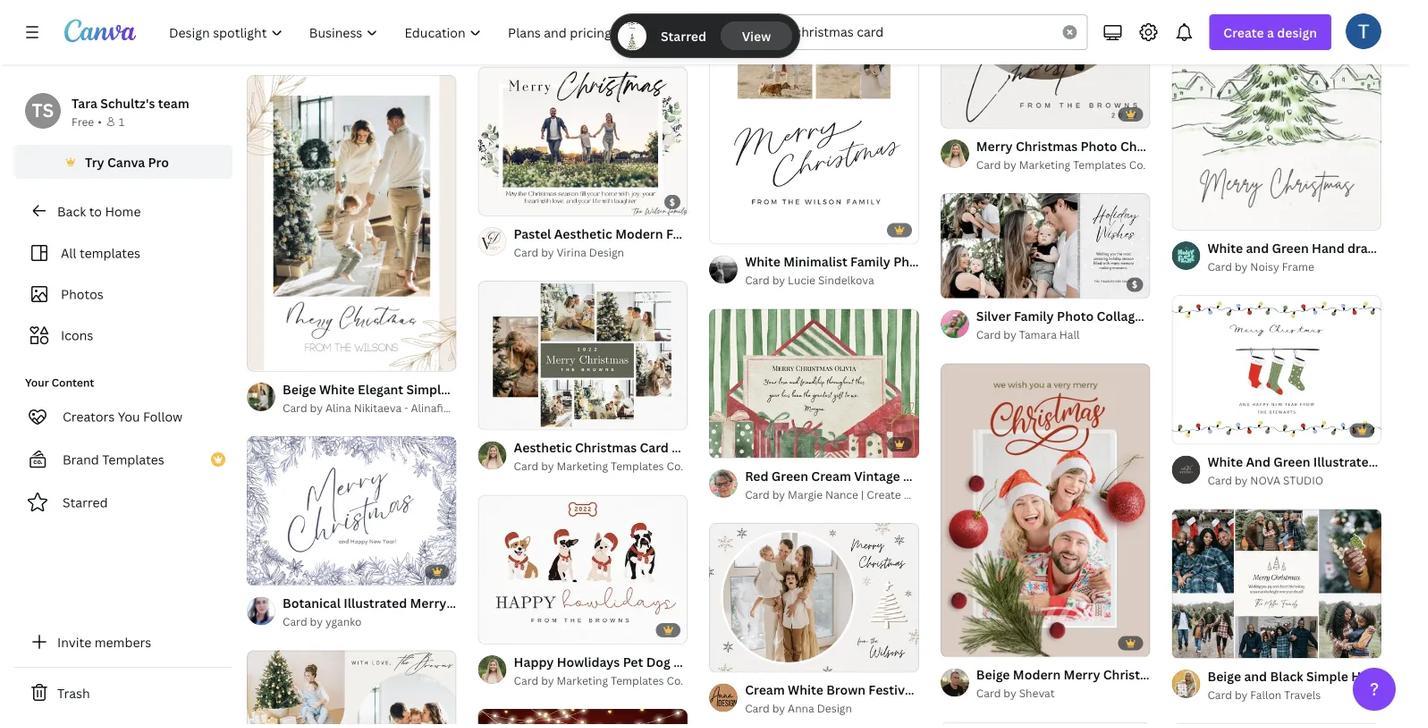 Task type: vqa. For each thing, say whether or not it's contained in the screenshot.
points
no



Task type: locate. For each thing, give the bounding box(es) containing it.
create left 'a'
[[1224, 24, 1264, 41]]

status containing view
[[611, 14, 800, 57]]

travels
[[1284, 687, 1321, 702]]

white left and
[[1208, 453, 1243, 470]]

1 vertical spatial aesthetic
[[554, 225, 612, 242]]

illustrated inside botanical illustrated merry christmas card card by yganko
[[344, 595, 407, 612]]

card by yganko link
[[283, 613, 457, 631]]

card by marketing templates co. link for photo
[[976, 156, 1150, 174]]

0 vertical spatial design
[[358, 39, 393, 54]]

create inside dropdown button
[[1224, 24, 1264, 41]]

templates for aesthetic christmas card photo collage
[[611, 459, 664, 474]]

card by tamara hall link
[[976, 326, 1150, 344]]

pastel inside pastel aesthetic modern family photo christmas card card by virina design
[[514, 225, 551, 242]]

1 vertical spatial collage
[[1097, 308, 1142, 325]]

2 vertical spatial design
[[817, 701, 852, 716]]

0 horizontal spatial collage
[[933, 253, 979, 270]]

happy howlidays pet dog christmas card link
[[514, 652, 767, 672]]

photo inside aesthetic christmas card photo collage card by marketing templates co.
[[672, 439, 709, 456]]

icons link
[[25, 318, 222, 352]]

create right | at the right bottom of the page
[[867, 487, 901, 502]]

0 vertical spatial card by virina design link
[[283, 38, 457, 56]]

co. inside merry christmas simplistic  photo card card by marketing templates co.
[[667, 30, 683, 45]]

nikitaeva
[[354, 400, 402, 415]]

photo inside pastel aesthetic modern family photo christmas card card by virina design
[[709, 225, 746, 242]]

starred link
[[14, 485, 233, 520]]

0 vertical spatial $
[[670, 196, 676, 208]]

home
[[105, 203, 141, 220]]

virina inside pastel aesthetic modern dog family christmas card card by virina design
[[325, 39, 355, 54]]

creators you follow
[[63, 408, 183, 425]]

try canva pro
[[85, 153, 169, 170]]

beige modern merry christmas family printable photo card image
[[941, 364, 1150, 657]]

1 horizontal spatial illustrated
[[1314, 453, 1377, 470]]

0 vertical spatial collage
[[933, 253, 979, 270]]

card by marketing templates co. link
[[514, 29, 688, 47], [976, 156, 1150, 174], [514, 458, 688, 475], [514, 672, 688, 690]]

pastel
[[283, 19, 320, 36], [514, 225, 551, 242]]

all
[[61, 245, 76, 262]]

1 horizontal spatial card by virina design link
[[514, 243, 688, 261]]

marketing inside aesthetic christmas card photo collage card by marketing templates co.
[[557, 459, 608, 474]]

co. for card
[[667, 459, 683, 474]]

starred down brand
[[63, 494, 108, 511]]

digital
[[904, 487, 937, 502]]

$ for family
[[670, 196, 676, 208]]

pastel for pastel aesthetic modern dog family christmas card
[[283, 19, 320, 36]]

you
[[118, 408, 140, 425]]

by inside merry christmas simplistic  photo card card by marketing templates co.
[[541, 30, 554, 45]]

2 vertical spatial aesthetic
[[514, 439, 572, 456]]

family
[[462, 19, 502, 36], [666, 225, 706, 242], [851, 253, 891, 270], [1014, 308, 1054, 325]]

studio
[[1283, 473, 1324, 488]]

virina for pastel aesthetic modern family photo christmas card
[[557, 245, 587, 259]]

1 vertical spatial merry
[[976, 137, 1013, 154]]

0 horizontal spatial create
[[867, 487, 901, 502]]

pastel for pastel aesthetic modern family photo christmas card
[[514, 225, 551, 242]]

merry inside 'merry christmas photo christmas card card by marketing templates co.'
[[976, 137, 1013, 154]]

by inside happy howlidays pet dog christmas card card by marketing templates co.
[[541, 673, 554, 688]]

merry christmas simplistic  photo card link
[[514, 9, 750, 29]]

and
[[1246, 453, 1271, 470]]

by inside white minimalist family photo collage christmas card card by lucie sindelkova
[[772, 273, 785, 287]]

$ up pastel aesthetic modern family photo christmas card link
[[670, 196, 676, 208]]

1 horizontal spatial collage
[[1097, 308, 1142, 325]]

invite members button
[[14, 624, 233, 660]]

0 vertical spatial virina
[[325, 39, 355, 54]]

aesthetic for pastel aesthetic modern dog family christmas card
[[323, 19, 381, 36]]

content
[[52, 375, 94, 390]]

1 vertical spatial pastel
[[514, 225, 551, 242]]

card by fallon travels link
[[1208, 686, 1382, 704]]

photos
[[61, 286, 104, 303]]

christmas inside 'cream white brown festive christmas card card by anna design'
[[915, 681, 977, 698]]

photo inside 'merry christmas photo christmas card card by marketing templates co.'
[[1081, 137, 1118, 154]]

collage up silver
[[933, 253, 979, 270]]

aesthetic inside pastel aesthetic modern family photo christmas card card by virina design
[[554, 225, 612, 242]]

0 vertical spatial merry
[[514, 11, 550, 28]]

modern inside pastel aesthetic modern family photo christmas card card by virina design
[[615, 225, 663, 242]]

0 vertical spatial modern
[[384, 19, 432, 36]]

2 vertical spatial merry
[[410, 595, 447, 612]]

Search search field
[[794, 15, 1052, 49]]

design inside pastel aesthetic modern dog family christmas card card by virina design
[[358, 39, 393, 54]]

1 vertical spatial dog
[[646, 653, 671, 670]]

silver family photo collage christmas card card by tamara hall
[[976, 308, 1239, 342]]

photo inside merry christmas simplistic  photo card card by marketing templates co.
[[681, 11, 718, 28]]

merry
[[514, 11, 550, 28], [976, 137, 1013, 154], [410, 595, 447, 612]]

dog inside happy howlidays pet dog christmas card card by marketing templates co.
[[646, 653, 671, 670]]

christmas inside the silver family photo collage christmas card card by tamara hall
[[1145, 308, 1207, 325]]

by inside 'beige white  elegant simple christmas card card by alina nikitaeva - alinafineart'
[[310, 400, 323, 415]]

0 vertical spatial pastel
[[283, 19, 320, 36]]

1 vertical spatial virina
[[557, 245, 587, 259]]

pastel aesthetic modern dog family christmas card card by virina design
[[283, 19, 599, 54]]

templates down merry christmas photo christmas card link
[[1073, 157, 1127, 172]]

1
[[119, 114, 125, 129]]

beige white  elegant simple christmas card image
[[247, 75, 457, 371]]

collage
[[933, 253, 979, 270], [1097, 308, 1142, 325]]

simplistic
[[618, 11, 678, 28]]

alinafineart
[[411, 400, 471, 415]]

1 horizontal spatial starred
[[661, 27, 707, 44]]

silver family photo collage christmas card link
[[976, 306, 1239, 326]]

white left minimalist
[[745, 253, 781, 270]]

2 horizontal spatial design
[[817, 701, 852, 716]]

co. down aesthetic christmas card photo collage link
[[667, 459, 683, 474]]

all templates
[[61, 245, 140, 262]]

1 vertical spatial illustrated
[[344, 595, 407, 612]]

photo inside the silver family photo collage christmas card card by tamara hall
[[1057, 308, 1094, 325]]

card by fallon travels
[[1208, 687, 1321, 702]]

dog for christmas
[[646, 653, 671, 670]]

1 horizontal spatial dog
[[646, 653, 671, 670]]

0 vertical spatial illustrated
[[1314, 453, 1377, 470]]

back to home link
[[14, 193, 233, 229]]

marketing down "merry christmas simplistic  photo card" link
[[557, 30, 608, 45]]

card by margie nance | create digital designs
[[745, 487, 980, 502]]

design down pastel aesthetic modern dog family christmas card "link" on the left
[[358, 39, 393, 54]]

pastel inside pastel aesthetic modern dog family christmas card card by virina design
[[283, 19, 320, 36]]

christmas inside pastel aesthetic modern family photo christmas card card by virina design
[[749, 225, 811, 242]]

templates inside 'merry christmas photo christmas card card by marketing templates co.'
[[1073, 157, 1127, 172]]

0 horizontal spatial starred
[[63, 494, 108, 511]]

illustrated
[[1314, 453, 1377, 470], [344, 595, 407, 612]]

design
[[358, 39, 393, 54], [589, 245, 624, 259], [817, 701, 852, 716]]

co. down simplistic
[[667, 30, 683, 45]]

design down brown
[[817, 701, 852, 716]]

1 horizontal spatial modern
[[615, 225, 663, 242]]

christmas inside pastel aesthetic modern dog family christmas card card by virina design
[[505, 19, 567, 36]]

1 horizontal spatial $
[[1132, 278, 1138, 291]]

pastel aesthetic modern family photo christmas card link
[[514, 224, 843, 243]]

status
[[611, 14, 800, 57]]

templates down "merry christmas simplistic  photo card" link
[[611, 30, 664, 45]]

1 vertical spatial design
[[589, 245, 624, 259]]

co. for simplistic
[[667, 30, 683, 45]]

modern for family
[[615, 225, 663, 242]]

marketing down merry christmas photo christmas card link
[[1019, 157, 1071, 172]]

canva
[[107, 153, 145, 170]]

schultz's
[[100, 94, 155, 111]]

0 horizontal spatial $
[[670, 196, 676, 208]]

0 horizontal spatial design
[[358, 39, 393, 54]]

marketing down howlidays
[[557, 673, 608, 688]]

your content
[[25, 375, 94, 390]]

0 vertical spatial create
[[1224, 24, 1264, 41]]

tara schultz's team
[[72, 94, 189, 111]]

create a design button
[[1209, 14, 1332, 50]]

1 horizontal spatial merry
[[514, 11, 550, 28]]

$ up silver family photo collage christmas card link
[[1132, 278, 1138, 291]]

templates down you
[[102, 451, 164, 468]]

0 horizontal spatial card by virina design link
[[283, 38, 457, 56]]

white minimalist family photo collage christmas card card by lucie sindelkova
[[745, 253, 1076, 287]]

icons
[[61, 327, 93, 344]]

silver
[[976, 308, 1011, 325]]

silver family photo collage christmas card image
[[941, 193, 1150, 298]]

chris
[[1380, 453, 1410, 470]]

1 horizontal spatial create
[[1224, 24, 1264, 41]]

0 horizontal spatial virina
[[325, 39, 355, 54]]

0 horizontal spatial pastel
[[283, 19, 320, 36]]

beige white  elegant simple christmas card card by alina nikitaeva - alinafineart
[[283, 380, 545, 415]]

$ for collage
[[1132, 278, 1138, 291]]

1 vertical spatial modern
[[615, 225, 663, 242]]

card inside 'white and green illustrated chris card by nova studio'
[[1208, 473, 1232, 488]]

top level navigation element
[[157, 14, 719, 50]]

starred left view
[[661, 27, 707, 44]]

1 vertical spatial $
[[1132, 278, 1138, 291]]

view
[[742, 27, 771, 44]]

white and green hand drawn cute merry christmas and happy new year 2023 card image
[[1172, 0, 1382, 230]]

family inside white minimalist family photo collage christmas card card by lucie sindelkova
[[851, 253, 891, 270]]

by inside 'cream white brown festive christmas card card by anna design'
[[772, 701, 785, 716]]

co. inside 'merry christmas photo christmas card card by marketing templates co.'
[[1129, 157, 1146, 172]]

white
[[745, 253, 781, 270], [319, 380, 355, 397], [1208, 453, 1243, 470], [788, 681, 823, 698]]

marketing inside merry christmas simplistic  photo card card by marketing templates co.
[[557, 30, 608, 45]]

0 horizontal spatial dog
[[435, 19, 459, 36]]

shevat
[[1019, 686, 1055, 701]]

collage inside white minimalist family photo collage christmas card card by lucie sindelkova
[[933, 253, 979, 270]]

0 horizontal spatial illustrated
[[344, 595, 407, 612]]

design inside pastel aesthetic modern family photo christmas card card by virina design
[[589, 245, 624, 259]]

creators
[[63, 408, 115, 425]]

0 vertical spatial starred
[[661, 27, 707, 44]]

dog inside pastel aesthetic modern dog family christmas card card by virina design
[[435, 19, 459, 36]]

red and gold festive merry christmas and happy new year greeting card image
[[478, 709, 688, 725]]

tara schultz image
[[1346, 13, 1382, 49]]

1 vertical spatial card by virina design link
[[514, 243, 688, 261]]

pastel aesthetic modern family photo christmas card image
[[478, 67, 688, 216]]

templates inside merry christmas simplistic  photo card card by marketing templates co.
[[611, 30, 664, 45]]

marketing inside happy howlidays pet dog christmas card card by marketing templates co.
[[557, 673, 608, 688]]

christmas
[[553, 11, 615, 28], [505, 19, 567, 36], [1016, 137, 1078, 154], [1120, 137, 1182, 154], [749, 225, 811, 242], [982, 253, 1044, 270], [1145, 308, 1207, 325], [451, 380, 513, 397], [575, 439, 637, 456], [450, 595, 511, 612], [674, 653, 735, 670], [915, 681, 977, 698]]

aesthetic
[[323, 19, 381, 36], [554, 225, 612, 242], [514, 439, 572, 456]]

co. for photo
[[1129, 157, 1146, 172]]

0 horizontal spatial merry
[[410, 595, 447, 612]]

marketing down aesthetic christmas card photo collage link
[[557, 459, 608, 474]]

1 horizontal spatial virina
[[557, 245, 587, 259]]

None search field
[[759, 14, 1088, 50]]

white up anna
[[788, 681, 823, 698]]

1 horizontal spatial pastel
[[514, 225, 551, 242]]

marketing
[[557, 30, 608, 45], [1019, 157, 1071, 172], [557, 459, 608, 474], [557, 673, 608, 688]]

family inside pastel aesthetic modern dog family christmas card card by virina design
[[462, 19, 502, 36]]

0 horizontal spatial modern
[[384, 19, 432, 36]]

co. inside happy howlidays pet dog christmas card card by marketing templates co.
[[667, 673, 683, 688]]

aesthetic inside aesthetic christmas card photo collage card by marketing templates co.
[[514, 439, 572, 456]]

templates down aesthetic christmas card photo collage link
[[611, 459, 664, 474]]

modern inside pastel aesthetic modern dog family christmas card card by virina design
[[384, 19, 432, 36]]

co.
[[667, 30, 683, 45], [1129, 157, 1146, 172], [667, 459, 683, 474], [667, 673, 683, 688]]

cream white brown festive christmas card link
[[745, 680, 1009, 700]]

0 vertical spatial aesthetic
[[323, 19, 381, 36]]

templates inside aesthetic christmas card photo collage card by marketing templates co.
[[611, 459, 664, 474]]

merry inside merry christmas simplistic  photo card card by marketing templates co.
[[514, 11, 550, 28]]

design down pastel aesthetic modern family photo christmas card link
[[589, 245, 624, 259]]

virina inside pastel aesthetic modern family photo christmas card card by virina design
[[557, 245, 587, 259]]

frame
[[1282, 259, 1314, 274]]

card by anna design link
[[745, 700, 919, 718]]

aesthetic inside pastel aesthetic modern dog family christmas card card by virina design
[[323, 19, 381, 36]]

by inside pastel aesthetic modern dog family christmas card card by virina design
[[310, 39, 323, 54]]

templates down happy howlidays pet dog christmas card "link"
[[611, 673, 664, 688]]

co. inside aesthetic christmas card photo collage card by marketing templates co.
[[667, 459, 683, 474]]

photo
[[681, 11, 718, 28], [1081, 137, 1118, 154], [709, 225, 746, 242], [894, 253, 930, 270], [1057, 308, 1094, 325], [672, 439, 709, 456]]

marketing inside 'merry christmas photo christmas card card by marketing templates co.'
[[1019, 157, 1071, 172]]

0 vertical spatial dog
[[435, 19, 459, 36]]

merry christmas photo christmas card link
[[976, 136, 1214, 156]]

illustrated up studio on the bottom right of page
[[1314, 453, 1377, 470]]

co. down happy howlidays pet dog christmas card "link"
[[667, 673, 683, 688]]

-
[[404, 400, 408, 415]]

card by shevat link
[[976, 685, 1150, 703]]

noisy
[[1251, 259, 1280, 274]]

1 horizontal spatial design
[[589, 245, 624, 259]]

tamara
[[1019, 327, 1057, 342]]

create a design
[[1224, 24, 1317, 41]]

illustrated up card by yganko link
[[344, 595, 407, 612]]

card by marketing templates co. link for simplistic
[[514, 29, 688, 47]]

green
[[1274, 453, 1311, 470]]

2 horizontal spatial merry
[[976, 137, 1013, 154]]

white up alina
[[319, 380, 355, 397]]

collage up 'card by tamara hall' link
[[1097, 308, 1142, 325]]

co. down merry christmas photo christmas card link
[[1129, 157, 1146, 172]]

christmas inside botanical illustrated merry christmas card card by yganko
[[450, 595, 511, 612]]

by
[[541, 30, 554, 45], [310, 39, 323, 54], [1004, 157, 1017, 172], [541, 245, 554, 259], [1235, 259, 1248, 274], [772, 273, 785, 287], [1004, 327, 1017, 342], [310, 400, 323, 415], [541, 459, 554, 474], [1235, 473, 1248, 488], [772, 487, 785, 502], [310, 614, 323, 629], [541, 673, 554, 688], [1004, 686, 1017, 701], [1235, 687, 1248, 702], [772, 701, 785, 716]]



Task type: describe. For each thing, give the bounding box(es) containing it.
card by lucie sindelkova link
[[745, 271, 919, 289]]

card by alina nikitaeva - alinafineart link
[[283, 399, 471, 417]]

beige and black simple holiday family christmas photo card image
[[1172, 509, 1382, 659]]

howlidays
[[557, 653, 620, 670]]

red green cream vintage watercolor scrapbook personal holiday christmas card image
[[709, 308, 919, 458]]

white inside 'white and green illustrated chris card by nova studio'
[[1208, 453, 1243, 470]]

cream white brown festive christmas card card by anna design
[[745, 681, 1009, 716]]

marketing for card
[[557, 459, 608, 474]]

by inside the silver family photo collage christmas card card by tamara hall
[[1004, 327, 1017, 342]]

card by marketing templates co. link for pet
[[514, 672, 688, 690]]

trash link
[[14, 675, 233, 711]]

design for family
[[589, 245, 624, 259]]

card by virina design link for family
[[514, 243, 688, 261]]

aesthetic for pastel aesthetic modern family photo christmas card
[[554, 225, 612, 242]]

sindelkova
[[818, 273, 874, 287]]

•
[[98, 114, 102, 129]]

margie
[[788, 487, 823, 502]]

white minimalist family photo collage christmas card link
[[745, 252, 1076, 271]]

designs
[[940, 487, 980, 502]]

members
[[94, 634, 151, 651]]

free
[[72, 114, 94, 129]]

follow
[[143, 408, 183, 425]]

to
[[89, 203, 102, 220]]

templates
[[80, 245, 140, 262]]

cream white brown festive christmas card image
[[709, 523, 919, 672]]

back to home
[[57, 203, 141, 220]]

by inside aesthetic christmas card photo collage card by marketing templates co.
[[541, 459, 554, 474]]

beige and green modern holiday christmas family photo card image
[[941, 723, 1150, 725]]

photos link
[[25, 277, 222, 311]]

merry christmas photo christmas card image
[[941, 0, 1150, 128]]

starred inside status
[[661, 27, 707, 44]]

marketing for simplistic
[[557, 30, 608, 45]]

creators you follow link
[[14, 399, 233, 435]]

pro
[[148, 153, 169, 170]]

back
[[57, 203, 86, 220]]

trash
[[57, 685, 90, 702]]

templates inside brand templates link
[[102, 451, 164, 468]]

invite
[[57, 634, 91, 651]]

design
[[1277, 24, 1317, 41]]

white minimalist family photo collage christmas card image
[[709, 0, 919, 244]]

illustrated inside 'white and green illustrated chris card by nova studio'
[[1314, 453, 1377, 470]]

photo inside white minimalist family photo collage christmas card card by lucie sindelkova
[[894, 253, 930, 270]]

brand templates link
[[14, 442, 233, 478]]

by inside pastel aesthetic modern family photo christmas card card by virina design
[[541, 245, 554, 259]]

fallon
[[1251, 687, 1282, 702]]

dog for family
[[435, 19, 459, 36]]

cream
[[745, 681, 785, 698]]

card by margie nance | create digital designs link
[[745, 486, 980, 503]]

hall
[[1060, 327, 1080, 342]]

white inside 'beige white  elegant simple christmas card card by alina nikitaeva - alinafineart'
[[319, 380, 355, 397]]

modern for dog
[[384, 19, 432, 36]]

botanical illustrated merry christmas card image
[[247, 436, 457, 585]]

by inside botanical illustrated merry christmas card card by yganko
[[310, 614, 323, 629]]

botanical illustrated merry christmas card card by yganko
[[283, 595, 543, 629]]

try canva pro button
[[14, 145, 233, 179]]

anna
[[788, 701, 814, 716]]

christmas inside aesthetic christmas card photo collage card by marketing templates co.
[[575, 439, 637, 456]]

merry inside botanical illustrated merry christmas card card by yganko
[[410, 595, 447, 612]]

nova
[[1251, 473, 1281, 488]]

happy howlidays pet dog christmas card image
[[478, 495, 688, 645]]

white inside white minimalist family photo collage christmas card card by lucie sindelkova
[[745, 253, 781, 270]]

collage
[[712, 439, 759, 456]]

minimalist
[[784, 253, 848, 270]]

festive
[[869, 681, 912, 698]]

christmas inside white minimalist family photo collage christmas card card by lucie sindelkova
[[982, 253, 1044, 270]]

tara
[[72, 94, 97, 111]]

happy
[[514, 653, 554, 670]]

invite members
[[57, 634, 151, 651]]

templates for merry christmas simplistic  photo card
[[611, 30, 664, 45]]

pastel aesthetic modern family photo christmas card card by virina design
[[514, 225, 843, 259]]

aesthetic christmas card photo collage image
[[478, 280, 688, 430]]

merry for merry christmas simplistic  photo card
[[514, 11, 550, 28]]

botanical illustrated merry christmas card link
[[283, 593, 543, 613]]

christmas inside merry christmas simplistic  photo card card by marketing templates co.
[[553, 11, 615, 28]]

brown
[[826, 681, 866, 698]]

brand templates
[[63, 451, 164, 468]]

tara schultz's team image
[[25, 93, 61, 129]]

team
[[158, 94, 189, 111]]

pastel aesthetic modern dog family christmas card link
[[283, 18, 599, 38]]

marketing for photo
[[1019, 157, 1071, 172]]

design for dog
[[358, 39, 393, 54]]

by inside 'white and green illustrated chris card by nova studio'
[[1235, 473, 1248, 488]]

try
[[85, 153, 104, 170]]

all templates link
[[25, 236, 222, 270]]

|
[[861, 487, 864, 502]]

family inside the silver family photo collage christmas card card by tamara hall
[[1014, 308, 1054, 325]]

white and green illustrated chris card by nova studio
[[1208, 453, 1410, 488]]

pet
[[623, 653, 643, 670]]

by inside 'merry christmas photo christmas card card by marketing templates co.'
[[1004, 157, 1017, 172]]

card by marketing templates co. link for card
[[514, 458, 688, 475]]

family inside pastel aesthetic modern family photo christmas card card by virina design
[[666, 225, 706, 242]]

card by virina design link for dog
[[283, 38, 457, 56]]

aesthetic christmas card photo collage card by marketing templates co.
[[514, 439, 759, 474]]

white inside 'cream white brown festive christmas card card by anna design'
[[788, 681, 823, 698]]

card by shevat
[[976, 686, 1055, 701]]

aesthetic christmas card photo collage link
[[514, 438, 759, 458]]

tara schultz's team element
[[25, 93, 61, 129]]

templates for merry christmas photo christmas card
[[1073, 157, 1127, 172]]

your
[[25, 375, 49, 390]]

beige
[[283, 380, 316, 397]]

1 vertical spatial create
[[867, 487, 901, 502]]

a
[[1267, 24, 1274, 41]]

virina for pastel aesthetic modern dog family christmas card
[[325, 39, 355, 54]]

design inside 'cream white brown festive christmas card card by anna design'
[[817, 701, 852, 716]]

botanical
[[283, 595, 341, 612]]

collage inside the silver family photo collage christmas card card by tamara hall
[[1097, 308, 1142, 325]]

card by noisy frame
[[1208, 259, 1314, 274]]

card by noisy frame link
[[1208, 257, 1382, 275]]

yganko
[[325, 614, 362, 629]]

simple
[[406, 380, 448, 397]]

1 vertical spatial starred
[[63, 494, 108, 511]]

templates inside happy howlidays pet dog christmas card card by marketing templates co.
[[611, 673, 664, 688]]

merry for merry christmas photo christmas card
[[976, 137, 1013, 154]]

white and green illustrated christmas card image
[[1172, 295, 1382, 444]]

beige white  elegant simple christmas card link
[[283, 379, 545, 399]]

happy howlidays pet dog christmas card card by marketing templates co.
[[514, 653, 767, 688]]

christmas inside happy howlidays pet dog christmas card card by marketing templates co.
[[674, 653, 735, 670]]

elegant
[[358, 380, 403, 397]]

alina
[[325, 400, 351, 415]]

christmas inside 'beige white  elegant simple christmas card card by alina nikitaeva - alinafineart'
[[451, 380, 513, 397]]



